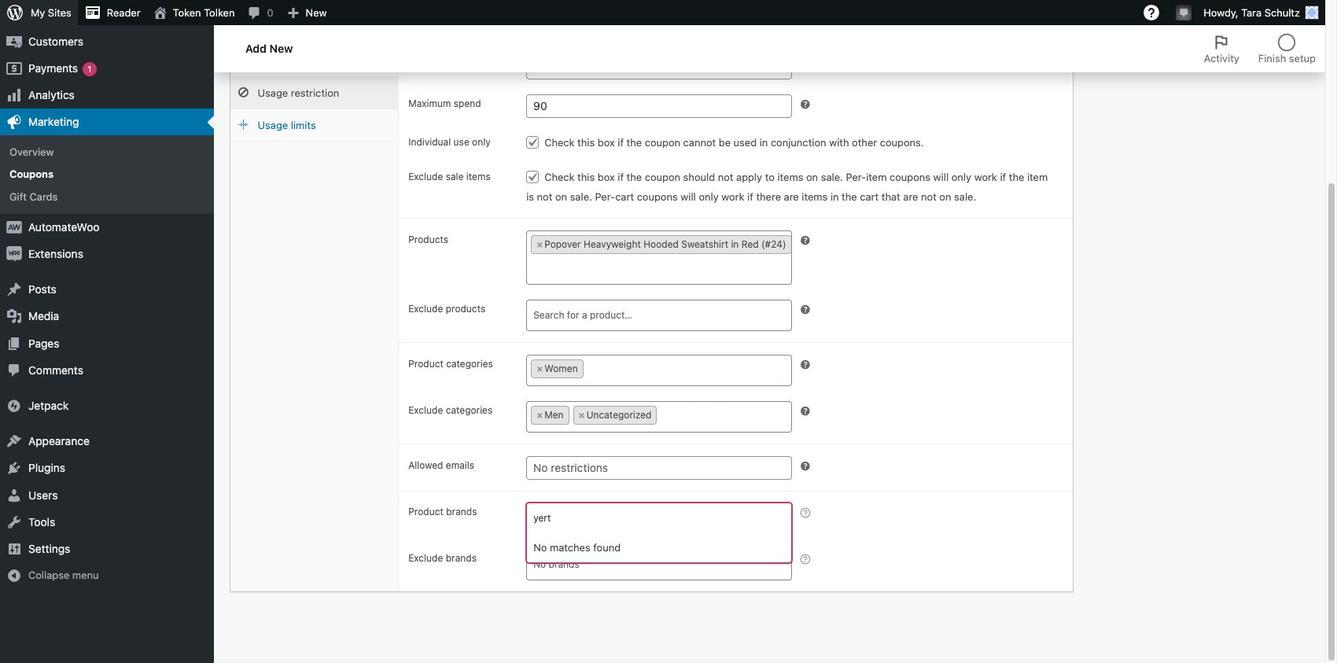 Task type: vqa. For each thing, say whether or not it's contained in the screenshot.
Finish
yes



Task type: describe. For each thing, give the bounding box(es) containing it.
box for check this box if the coupon should not apply to items on sale. per-item coupons will only work if the item is not on sale. per-cart coupons will only work if there are items in the cart that are not on sale.
[[598, 171, 615, 183]]

media link
[[0, 303, 214, 330]]

2 horizontal spatial not
[[921, 191, 937, 203]]

1 horizontal spatial will
[[933, 171, 949, 183]]

in inside 'products × popover heavyweight hooded sweatshirt in red (#24)'
[[731, 239, 739, 250]]

automatewoo
[[28, 220, 99, 233]]

appearance
[[28, 434, 90, 448]]

plugins link
[[0, 455, 214, 482]]

individual
[[408, 136, 451, 148]]

setup
[[1289, 52, 1316, 65]]

gift
[[9, 190, 27, 203]]

1 vertical spatial only
[[952, 171, 972, 183]]

in inside check this box if the coupon should not apply to items on sale. per-item coupons will only work if the item is not on sale. per-cart coupons will only work if there are items in the cart that are not on sale.
[[831, 191, 839, 203]]

Any brand text field
[[531, 508, 795, 530]]

× inside 'products × popover heavyweight hooded sweatshirt in red (#24)'
[[537, 239, 543, 250]]

maximum spend
[[408, 98, 481, 110]]

token tolken
[[173, 6, 235, 19]]

tara
[[1242, 6, 1262, 19]]

used
[[734, 136, 757, 149]]

uncategorized
[[587, 409, 652, 421]]

usage restriction
[[258, 87, 339, 99]]

0 horizontal spatial sale.
[[570, 191, 592, 203]]

activity
[[1204, 52, 1240, 65]]

spend for minimum spend
[[451, 59, 479, 71]]

analytics link
[[0, 82, 214, 109]]

items right sale
[[466, 171, 491, 183]]

reader link
[[78, 0, 147, 25]]

× men
[[537, 409, 564, 421]]

1 horizontal spatial not
[[718, 171, 734, 183]]

exclude sale items
[[408, 171, 491, 183]]

1 horizontal spatial in
[[760, 136, 768, 149]]

1 vertical spatial coupons
[[637, 191, 678, 203]]

list of allowed billing emails to check against when an order is placed. separate email addresses with commas. you can also use an asterisk (*) to match parts of an email. for example "*@gmail.com" would match all gmail addresses. image
[[799, 460, 811, 473]]

maximum
[[408, 98, 451, 110]]

red
[[742, 239, 759, 250]]

1
[[88, 63, 92, 74]]

general link
[[230, 45, 398, 77]]

men
[[545, 409, 564, 421]]

overview
[[9, 146, 54, 158]]

products link
[[0, 1, 214, 28]]

Maximum spend text field
[[526, 95, 792, 118]]

tools
[[28, 515, 55, 528]]

allowed emails
[[408, 460, 474, 471]]

add new
[[245, 41, 293, 55]]

exclude for exclude categories
[[408, 404, 443, 416]]

other
[[852, 136, 877, 149]]

restriction
[[291, 87, 339, 99]]

product categories that the coupon will not be applied to, or that cannot be in the cart in order for the "fixed cart discount" to be applied. image
[[799, 405, 811, 418]]

1 horizontal spatial only
[[699, 191, 719, 203]]

conjunction
[[771, 136, 826, 149]]

Search for a product… text field
[[531, 305, 795, 327]]

× women
[[537, 363, 578, 375]]

0 horizontal spatial per-
[[595, 191, 615, 203]]

No brands text field
[[531, 554, 795, 576]]

payments 1
[[28, 61, 92, 74]]

categories for product categories
[[446, 358, 493, 370]]

0 horizontal spatial will
[[681, 191, 696, 203]]

to
[[765, 171, 775, 183]]

hooded
[[644, 239, 679, 250]]

× for × uncategorized
[[579, 409, 585, 421]]

media
[[28, 309, 59, 323]]

1 vertical spatial work
[[722, 191, 745, 203]]

that
[[882, 191, 901, 203]]

0
[[267, 6, 273, 19]]

howdy,
[[1204, 6, 1239, 19]]

Allowed emails email field
[[526, 456, 792, 480]]

0 horizontal spatial new
[[269, 41, 293, 55]]

1 horizontal spatial on
[[806, 171, 818, 183]]

apply
[[736, 171, 762, 183]]

exclude brands
[[408, 552, 477, 564]]

usage for usage limits
[[258, 119, 288, 132]]

payments
[[28, 61, 78, 74]]

product categories
[[408, 358, 493, 370]]

there
[[756, 191, 781, 203]]

cards
[[30, 190, 58, 203]]

posts link
[[0, 276, 214, 303]]

2 horizontal spatial sale.
[[954, 191, 976, 203]]

limits
[[291, 119, 316, 132]]

appearance link
[[0, 428, 214, 455]]

this field allows you to set the minimum spend (subtotal) allowed to use the coupon. image
[[799, 60, 811, 72]]

cannot
[[683, 136, 716, 149]]

add
[[245, 41, 267, 55]]

token tolken link
[[147, 0, 241, 25]]

× for × men
[[537, 409, 543, 421]]

product categories that the coupon will be applied to, or that need to be in the cart in order for the "fixed cart discount" to be applied. image
[[799, 359, 811, 371]]

howdy, tara schultz
[[1204, 6, 1300, 19]]

automatewoo link
[[0, 214, 214, 241]]

products that the coupon will be applied to, or that need to be in the cart in order for the "fixed cart discount" to be applied. image
[[799, 234, 811, 247]]

general
[[258, 54, 295, 67]]

finish
[[1259, 52, 1286, 65]]

check this box if the coupon cannot be used in conjunction with other coupons.
[[545, 136, 924, 149]]

Exclude sale items checkbox
[[526, 171, 539, 183]]

customers link
[[0, 28, 214, 55]]

data
[[284, 23, 308, 37]]

items right to
[[778, 171, 803, 183]]



Task type: locate. For each thing, give the bounding box(es) containing it.
2 box from the top
[[598, 171, 615, 183]]

sale
[[446, 171, 464, 183]]

exclude for exclude products
[[408, 303, 443, 315]]

cart up heavyweight
[[615, 191, 634, 203]]

be
[[719, 136, 731, 149]]

items
[[466, 171, 491, 183], [778, 171, 803, 183], [802, 191, 828, 203]]

new down coupon data
[[269, 41, 293, 55]]

4 exclude from the top
[[408, 552, 443, 564]]

categories
[[446, 358, 493, 370], [446, 404, 493, 416]]

sites
[[48, 6, 71, 19]]

× for × women
[[537, 363, 543, 375]]

1 vertical spatial new
[[269, 41, 293, 55]]

coupons
[[9, 168, 54, 180]]

spend right minimum
[[451, 59, 479, 71]]

spend
[[451, 59, 479, 71], [454, 98, 481, 110]]

2 horizontal spatial in
[[831, 191, 839, 203]]

gift cards link
[[0, 185, 214, 208]]

1 vertical spatial in
[[831, 191, 839, 203]]

new inside the toolbar navigation
[[306, 6, 327, 19]]

brands for exclude brands
[[446, 552, 477, 564]]

exclude left sale
[[408, 171, 443, 183]]

0 horizontal spatial coupons
[[637, 191, 678, 203]]

box
[[598, 136, 615, 149], [598, 171, 615, 183]]

no matches found alert
[[527, 534, 791, 562]]

comments
[[28, 363, 83, 377]]

0 vertical spatial products
[[28, 7, 74, 21]]

spend right "maximum"
[[454, 98, 481, 110]]

jetpack
[[28, 399, 69, 412]]

1 vertical spatial this
[[577, 171, 595, 183]]

brands for product brands
[[446, 506, 477, 518]]

emails
[[446, 460, 474, 471]]

on right that
[[940, 191, 951, 203]]

coupons.
[[880, 136, 924, 149]]

1 horizontal spatial sale.
[[821, 171, 843, 183]]

are right that
[[903, 191, 918, 203]]

not right is
[[537, 191, 553, 203]]

no matches found
[[533, 541, 621, 554]]

tools link
[[0, 509, 214, 536]]

pages link
[[0, 330, 214, 357]]

0 vertical spatial this
[[577, 136, 595, 149]]

usage for usage restriction
[[258, 87, 288, 99]]

are right 'there'
[[784, 191, 799, 203]]

customers
[[28, 34, 83, 48]]

settings
[[28, 542, 70, 555]]

categories for exclude categories
[[446, 404, 493, 416]]

sale. down with
[[821, 171, 843, 183]]

exclude products
[[408, 303, 486, 315]]

minimum spend
[[408, 59, 479, 71]]

heavyweight
[[584, 239, 641, 250]]

0 vertical spatial categories
[[446, 358, 493, 370]]

exclude for exclude brands
[[408, 552, 443, 564]]

users
[[28, 488, 58, 502]]

× left 'popover'
[[537, 239, 543, 250]]

2 coupon from the top
[[645, 171, 681, 183]]

usage
[[258, 87, 288, 99], [258, 119, 288, 132]]

collapse menu button
[[0, 563, 214, 589]]

check this box if the coupon should not apply to items on sale. per-item coupons will only work if the item is not on sale. per-cart coupons will only work if there are items in the cart that are not on sale.
[[526, 171, 1048, 203]]

this right 'exclude sale items' option
[[577, 171, 595, 183]]

menu
[[72, 569, 99, 581]]

product for product brands
[[408, 506, 444, 518]]

2 are from the left
[[903, 191, 918, 203]]

product brands
[[408, 506, 477, 518]]

is
[[526, 191, 534, 203]]

check right 'exclude sale items' option
[[545, 171, 575, 183]]

products that the coupon will not be applied to, or that cannot be in the cart in order for the "fixed cart discount" to be applied. image
[[799, 304, 811, 316]]

products
[[28, 7, 74, 21], [408, 234, 448, 246]]

1 vertical spatial will
[[681, 191, 696, 203]]

comments link
[[0, 357, 214, 384]]

1 horizontal spatial per-
[[846, 171, 866, 183]]

check
[[545, 136, 575, 149], [545, 171, 575, 183]]

posts
[[28, 283, 56, 296]]

1 horizontal spatial work
[[974, 171, 997, 183]]

1 are from the left
[[784, 191, 799, 203]]

activity button
[[1195, 25, 1249, 72]]

products for products
[[28, 7, 74, 21]]

1 horizontal spatial cart
[[860, 191, 879, 203]]

× right "men"
[[579, 409, 585, 421]]

minimum
[[408, 59, 449, 71]]

should
[[683, 171, 715, 183]]

sweatshirt
[[681, 239, 728, 250]]

new up data
[[306, 6, 327, 19]]

new link
[[280, 0, 333, 25]]

check for check this box if the coupon cannot be used in conjunction with other coupons.
[[545, 136, 575, 149]]

0 vertical spatial product
[[408, 358, 444, 370]]

reader
[[107, 6, 141, 19]]

in down with
[[831, 191, 839, 203]]

box inside check this box if the coupon should not apply to items on sale. per-item coupons will only work if the item is not on sale. per-cart coupons will only work if there are items in the cart that are not on sale.
[[598, 171, 615, 183]]

will
[[933, 171, 949, 183], [681, 191, 696, 203]]

product
[[408, 358, 444, 370], [408, 506, 444, 518]]

exclude left products
[[408, 303, 443, 315]]

this inside check this box if the coupon should not apply to items on sale. per-item coupons will only work if the item is not on sale. per-cart coupons will only work if there are items in the cart that are not on sale.
[[577, 171, 595, 183]]

1 vertical spatial check
[[545, 171, 575, 183]]

1 vertical spatial brands
[[446, 552, 477, 564]]

0 horizontal spatial not
[[537, 191, 553, 203]]

not right that
[[921, 191, 937, 203]]

finish setup button
[[1249, 25, 1326, 72]]

1 horizontal spatial coupons
[[890, 171, 931, 183]]

no
[[533, 541, 547, 554]]

2 usage from the top
[[258, 119, 288, 132]]

coupon
[[645, 136, 681, 149], [645, 171, 681, 183]]

0 vertical spatial coupon
[[645, 136, 681, 149]]

product up the exclude categories
[[408, 358, 444, 370]]

my sites link
[[0, 0, 78, 25]]

coupon inside check this box if the coupon should not apply to items on sale. per-item coupons will only work if the item is not on sale. per-cart coupons will only work if there are items in the cart that are not on sale.
[[645, 171, 681, 183]]

exclude categories
[[408, 404, 493, 416]]

1 usage from the top
[[258, 87, 288, 99]]

0 vertical spatial in
[[760, 136, 768, 149]]

coupon for cannot
[[645, 136, 681, 149]]

0 vertical spatial new
[[306, 6, 327, 19]]

3 exclude from the top
[[408, 404, 443, 416]]

this field allows you to set the maximum spend (subtotal) allowed when using the coupon. image
[[799, 98, 811, 111]]

0 vertical spatial brands
[[446, 506, 477, 518]]

per- up 'products × popover heavyweight hooded sweatshirt in red (#24)'
[[595, 191, 615, 203]]

0 horizontal spatial are
[[784, 191, 799, 203]]

1 box from the top
[[598, 136, 615, 149]]

coupon left should
[[645, 171, 681, 183]]

exclude down product categories
[[408, 404, 443, 416]]

1 coupon from the top
[[645, 136, 681, 149]]

0 vertical spatial coupons
[[890, 171, 931, 183]]

coupons link
[[0, 163, 214, 185]]

token
[[173, 6, 201, 19]]

0 vertical spatial only
[[472, 136, 491, 148]]

plugins
[[28, 461, 65, 475]]

2 this from the top
[[577, 171, 595, 183]]

this right individual use only checkbox
[[577, 136, 595, 149]]

usage limits
[[258, 119, 316, 132]]

in
[[760, 136, 768, 149], [831, 191, 839, 203], [731, 239, 739, 250]]

box down the maximum spend text box
[[598, 136, 615, 149]]

if
[[618, 136, 624, 149], [618, 171, 624, 183], [1000, 171, 1006, 183], [747, 191, 754, 203]]

0 horizontal spatial only
[[472, 136, 491, 148]]

categories up the exclude categories
[[446, 358, 493, 370]]

extensions link
[[0, 241, 214, 268]]

× left "men"
[[537, 409, 543, 421]]

analytics
[[28, 88, 75, 101]]

my
[[31, 6, 45, 19]]

box for check this box if the coupon cannot be used in conjunction with other coupons.
[[598, 136, 615, 149]]

2 check from the top
[[545, 171, 575, 183]]

brands down emails
[[446, 506, 477, 518]]

1 vertical spatial per-
[[595, 191, 615, 203]]

usage restriction link
[[230, 77, 398, 110]]

product for product categories
[[408, 358, 444, 370]]

1 vertical spatial coupon
[[645, 171, 681, 183]]

users link
[[0, 482, 214, 509]]

2 vertical spatial only
[[699, 191, 719, 203]]

products for products × popover heavyweight hooded sweatshirt in red (#24)
[[408, 234, 448, 246]]

1 check from the top
[[545, 136, 575, 149]]

products
[[446, 303, 486, 315]]

brands down product brands
[[446, 552, 477, 564]]

exclude for exclude sale items
[[408, 171, 443, 183]]

tab list
[[1195, 25, 1326, 72]]

coupons up that
[[890, 171, 931, 183]]

product down allowed
[[408, 506, 444, 518]]

individual use only
[[408, 136, 491, 148]]

2 product from the top
[[408, 506, 444, 518]]

tolken
[[204, 6, 235, 19]]

sale. right that
[[954, 191, 976, 203]]

2 vertical spatial in
[[731, 239, 739, 250]]

marketing link
[[0, 109, 214, 136]]

categories down product categories
[[446, 404, 493, 416]]

check inside check this box if the coupon should not apply to items on sale. per-item coupons will only work if the item is not on sale. per-cart coupons will only work if there are items in the cart that are not on sale.
[[545, 171, 575, 183]]

my sites
[[31, 6, 71, 19]]

0 horizontal spatial cart
[[615, 191, 634, 203]]

2 horizontal spatial only
[[952, 171, 972, 183]]

cart
[[615, 191, 634, 203], [860, 191, 879, 203]]

0 horizontal spatial work
[[722, 191, 745, 203]]

Minimum spend text field
[[526, 56, 792, 80]]

0 horizontal spatial on
[[555, 191, 567, 203]]

products up customers
[[28, 7, 74, 21]]

women
[[545, 363, 578, 375]]

box up 'products × popover heavyweight hooded sweatshirt in red (#24)'
[[598, 171, 615, 183]]

notification image
[[1178, 6, 1190, 18]]

settings link
[[0, 536, 214, 563]]

1 vertical spatial products
[[408, 234, 448, 246]]

0 vertical spatial spend
[[451, 59, 479, 71]]

2 cart from the left
[[860, 191, 879, 203]]

gift cards
[[9, 190, 58, 203]]

brands
[[446, 506, 477, 518], [446, 552, 477, 564]]

1 horizontal spatial item
[[1027, 171, 1048, 183]]

1 this from the top
[[577, 136, 595, 149]]

not left apply
[[718, 171, 734, 183]]

2 horizontal spatial on
[[940, 191, 951, 203]]

sale. up 'products × popover heavyweight hooded sweatshirt in red (#24)'
[[570, 191, 592, 203]]

1 cart from the left
[[615, 191, 634, 203]]

coupon
[[240, 23, 281, 37]]

jetpack link
[[0, 393, 214, 419]]

collapse
[[28, 569, 69, 581]]

coupon down the maximum spend text box
[[645, 136, 681, 149]]

usage down general
[[258, 87, 288, 99]]

in right 'used'
[[760, 136, 768, 149]]

1 horizontal spatial new
[[306, 6, 327, 19]]

0 vertical spatial will
[[933, 171, 949, 183]]

usage limits link
[[230, 110, 398, 142]]

0 vertical spatial box
[[598, 136, 615, 149]]

2 exclude from the top
[[408, 303, 443, 315]]

0 vertical spatial usage
[[258, 87, 288, 99]]

products × popover heavyweight hooded sweatshirt in red (#24)
[[408, 234, 786, 250]]

in left the red
[[731, 239, 739, 250]]

× left women
[[537, 363, 543, 375]]

tab list containing activity
[[1195, 25, 1326, 72]]

this for check this box if the coupon should not apply to items on sale. per-item coupons will only work if the item is not on sale. per-cart coupons will only work if there are items in the cart that are not on sale.
[[577, 171, 595, 183]]

items up products that the coupon will be applied to, or that need to be in the cart in order for the "fixed cart discount" to be applied. icon
[[802, 191, 828, 203]]

0 link
[[241, 0, 280, 25]]

per- down "other"
[[846, 171, 866, 183]]

spend for maximum spend
[[454, 98, 481, 110]]

None submit
[[1246, 16, 1301, 41]]

1 exclude from the top
[[408, 171, 443, 183]]

0 vertical spatial per-
[[846, 171, 866, 183]]

0 horizontal spatial in
[[731, 239, 739, 250]]

allowed
[[408, 460, 443, 471]]

Individual use only checkbox
[[526, 136, 539, 149]]

this for check this box if the coupon cannot be used in conjunction with other coupons.
[[577, 136, 595, 149]]

coupons up the hooded
[[637, 191, 678, 203]]

products down exclude sale items
[[408, 234, 448, 246]]

toolbar navigation
[[0, 0, 1326, 28]]

1 horizontal spatial are
[[903, 191, 918, 203]]

1 vertical spatial spend
[[454, 98, 481, 110]]

None text field
[[587, 360, 705, 382]]

check right individual use only checkbox
[[545, 136, 575, 149]]

products inside 'products × popover heavyweight hooded sweatshirt in red (#24)'
[[408, 234, 448, 246]]

check for check this box if the coupon should not apply to items on sale. per-item coupons will only work if the item is not on sale. per-cart coupons will only work if there are items in the cart that are not on sale.
[[545, 171, 575, 183]]

1 vertical spatial box
[[598, 171, 615, 183]]

coupon for should
[[645, 171, 681, 183]]

usage left limits at the left top of page
[[258, 119, 288, 132]]

1 product from the top
[[408, 358, 444, 370]]

collapse menu
[[28, 569, 99, 581]]

0 horizontal spatial item
[[866, 171, 887, 183]]

cart left that
[[860, 191, 879, 203]]

1 vertical spatial categories
[[446, 404, 493, 416]]

on right is
[[555, 191, 567, 203]]

1 item from the left
[[866, 171, 887, 183]]

finish setup
[[1259, 52, 1316, 65]]

1 vertical spatial usage
[[258, 119, 288, 132]]

0 horizontal spatial products
[[28, 7, 74, 21]]

1 horizontal spatial products
[[408, 234, 448, 246]]

2 item from the left
[[1027, 171, 1048, 183]]

0 vertical spatial work
[[974, 171, 997, 183]]

exclude down product brands
[[408, 552, 443, 564]]

1 vertical spatial product
[[408, 506, 444, 518]]

0 vertical spatial check
[[545, 136, 575, 149]]

new
[[306, 6, 327, 19], [269, 41, 293, 55]]

found
[[593, 541, 621, 554]]

on down conjunction
[[806, 171, 818, 183]]



